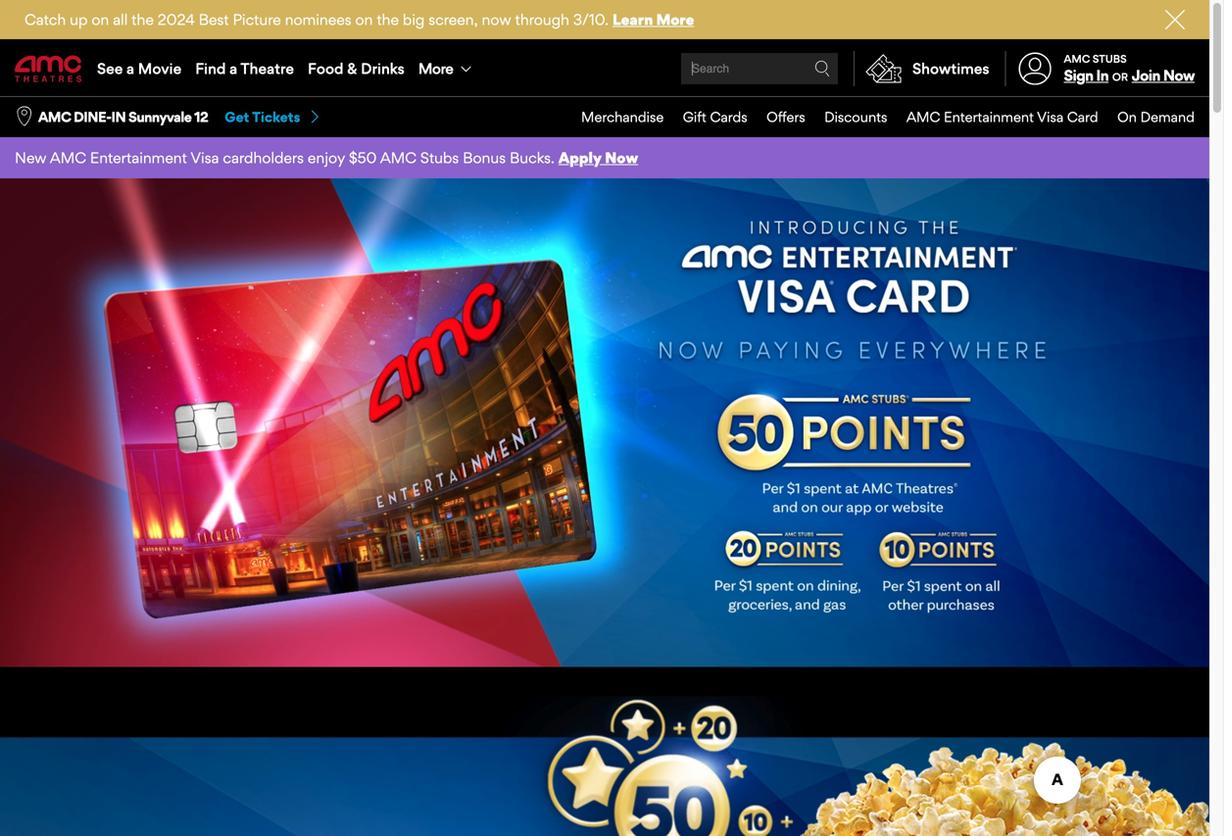 Task type: vqa. For each thing, say whether or not it's contained in the screenshot.
Near
no



Task type: locate. For each thing, give the bounding box(es) containing it.
drinks
[[361, 59, 405, 77]]

2 a from the left
[[230, 59, 237, 77]]

enjoy
[[308, 148, 345, 167]]

on
[[92, 10, 109, 28], [355, 10, 373, 28]]

stubs up the in
[[1093, 52, 1127, 65]]

1 horizontal spatial visa
[[1037, 108, 1064, 126]]

through
[[515, 10, 570, 28]]

$50
[[349, 148, 377, 167]]

cardholders
[[223, 148, 304, 167]]

card
[[1068, 108, 1099, 126]]

on left all
[[92, 10, 109, 28]]

get
[[225, 108, 249, 126]]

amc down the showtimes link
[[907, 108, 941, 126]]

2 the from the left
[[377, 10, 399, 28]]

get tickets link
[[225, 108, 322, 126]]

a right the find at top
[[230, 59, 237, 77]]

1 vertical spatial entertainment
[[90, 148, 187, 167]]

stubs
[[1093, 52, 1127, 65], [421, 148, 459, 167]]

gift
[[683, 108, 707, 126]]

on demand link
[[1099, 97, 1195, 137]]

0 vertical spatial now
[[1164, 66, 1195, 84]]

1 vertical spatial more
[[419, 59, 453, 77]]

a for theatre
[[230, 59, 237, 77]]

all
[[113, 10, 128, 28]]

picture
[[233, 10, 281, 28]]

a
[[127, 59, 134, 77], [230, 59, 237, 77]]

1 horizontal spatial on
[[355, 10, 373, 28]]

on right nominees on the top
[[355, 10, 373, 28]]

1 vertical spatial visa
[[191, 148, 219, 167]]

catch
[[25, 10, 66, 28]]

theatre
[[241, 59, 294, 77]]

now right join
[[1164, 66, 1195, 84]]

a right see at left
[[127, 59, 134, 77]]

0 horizontal spatial the
[[132, 10, 154, 28]]

visa down "12"
[[191, 148, 219, 167]]

dialog
[[0, 0, 1225, 836]]

apply now link
[[559, 148, 638, 167]]

sign in or join amc stubs element
[[1006, 41, 1195, 96]]

1 vertical spatial menu
[[562, 97, 1195, 137]]

visa left card at top right
[[1037, 108, 1064, 126]]

sign
[[1064, 66, 1094, 84]]

learn more link
[[613, 10, 695, 28]]

the
[[132, 10, 154, 28], [377, 10, 399, 28]]

the right all
[[132, 10, 154, 28]]

now inside amc stubs sign in or join now
[[1164, 66, 1195, 84]]

2024
[[158, 10, 195, 28]]

find
[[195, 59, 226, 77]]

1 horizontal spatial a
[[230, 59, 237, 77]]

discounts
[[825, 108, 888, 126]]

0 vertical spatial menu
[[0, 41, 1210, 96]]

more down screen,
[[419, 59, 453, 77]]

cards
[[710, 108, 748, 126]]

see a movie
[[97, 59, 182, 77]]

visa
[[1037, 108, 1064, 126], [191, 148, 219, 167]]

now
[[1164, 66, 1195, 84], [605, 148, 638, 167]]

more right learn
[[656, 10, 695, 28]]

sign in button
[[1064, 66, 1109, 84]]

0 horizontal spatial a
[[127, 59, 134, 77]]

1 horizontal spatial stubs
[[1093, 52, 1127, 65]]

now down merchandise
[[605, 148, 638, 167]]

the left big
[[377, 10, 399, 28]]

stubs left bonus
[[421, 148, 459, 167]]

0 horizontal spatial on
[[92, 10, 109, 28]]

0 vertical spatial visa
[[1037, 108, 1064, 126]]

amc up sign on the right top
[[1064, 52, 1091, 65]]

1 a from the left
[[127, 59, 134, 77]]

amc left dine-
[[38, 108, 71, 126]]

amc dine-in sunnyvale 12 button
[[38, 107, 208, 127]]

amc for visa
[[907, 108, 941, 126]]

0 horizontal spatial visa
[[191, 148, 219, 167]]

join now button
[[1132, 66, 1195, 84]]

more button
[[412, 41, 483, 96]]

entertainment down the showtimes
[[944, 108, 1034, 126]]

0 horizontal spatial now
[[605, 148, 638, 167]]

0 vertical spatial entertainment
[[944, 108, 1034, 126]]

1 vertical spatial now
[[605, 148, 638, 167]]

entertainment
[[944, 108, 1034, 126], [90, 148, 187, 167]]

gift cards link
[[664, 97, 748, 137]]

new amc entertainment visa cardholders enjoy $50 amc stubs bonus bucks. apply now
[[15, 148, 638, 167]]

more
[[656, 10, 695, 28], [419, 59, 453, 77]]

submit search icon image
[[815, 61, 830, 76]]

see a movie link
[[90, 41, 188, 96]]

amc inside button
[[38, 108, 71, 126]]

catch up on all the 2024 best picture nominees on the big screen, now through 3/10. learn more
[[25, 10, 695, 28]]

tickets
[[252, 108, 300, 126]]

menu down showtimes image
[[562, 97, 1195, 137]]

merchandise
[[581, 108, 664, 126]]

1 vertical spatial stubs
[[421, 148, 459, 167]]

discounts link
[[806, 97, 888, 137]]

amc
[[1064, 52, 1091, 65], [907, 108, 941, 126], [38, 108, 71, 126], [50, 148, 86, 167], [380, 148, 417, 167]]

food & drinks
[[308, 59, 405, 77]]

0 vertical spatial stubs
[[1093, 52, 1127, 65]]

entertainment down amc dine-in sunnyvale 12
[[90, 148, 187, 167]]

amc entertainment visa card
[[907, 108, 1099, 126]]

get tickets
[[225, 108, 300, 126]]

1 horizontal spatial the
[[377, 10, 399, 28]]

1 horizontal spatial now
[[1164, 66, 1195, 84]]

amc logo image
[[15, 55, 83, 82], [15, 55, 83, 82]]

0 horizontal spatial more
[[419, 59, 453, 77]]

amc inside amc stubs sign in or join now
[[1064, 52, 1091, 65]]

0 vertical spatial more
[[656, 10, 695, 28]]

find a theatre link
[[188, 41, 301, 96]]

amc stubs sign in or join now
[[1064, 52, 1195, 84]]

search the AMC website text field
[[689, 61, 815, 76]]

menu
[[0, 41, 1210, 96], [562, 97, 1195, 137]]

menu up merchandise link
[[0, 41, 1210, 96]]



Task type: describe. For each thing, give the bounding box(es) containing it.
0 horizontal spatial stubs
[[421, 148, 459, 167]]

on demand
[[1118, 108, 1195, 126]]

in
[[111, 108, 126, 126]]

food & drinks link
[[301, 41, 412, 96]]

showtimes image
[[855, 51, 913, 86]]

gift cards
[[683, 108, 748, 126]]

12
[[194, 108, 208, 126]]

amc right 'new'
[[50, 148, 86, 167]]

demand
[[1141, 108, 1195, 126]]

visa inside menu
[[1037, 108, 1064, 126]]

now
[[482, 10, 511, 28]]

user profile image
[[1008, 52, 1063, 85]]

up
[[70, 10, 88, 28]]

stubs inside amc stubs sign in or join now
[[1093, 52, 1127, 65]]

&
[[347, 59, 357, 77]]

showtimes
[[913, 59, 990, 77]]

close this dialog image
[[1176, 776, 1195, 796]]

best
[[199, 10, 229, 28]]

1 horizontal spatial entertainment
[[944, 108, 1034, 126]]

0 horizontal spatial entertainment
[[90, 148, 187, 167]]

amc right $50
[[380, 148, 417, 167]]

1 the from the left
[[132, 10, 154, 28]]

1 horizontal spatial more
[[656, 10, 695, 28]]

menu containing more
[[0, 41, 1210, 96]]

join
[[1132, 66, 1161, 84]]

offers link
[[748, 97, 806, 137]]

showtimes link
[[854, 51, 990, 86]]

find a theatre
[[195, 59, 294, 77]]

screen,
[[429, 10, 478, 28]]

amc entertainment visa card link
[[888, 97, 1099, 137]]

offers
[[767, 108, 806, 126]]

learn
[[613, 10, 653, 28]]

amc for in
[[38, 108, 71, 126]]

new
[[15, 148, 47, 167]]

amc dine-in sunnyvale 12
[[38, 108, 208, 126]]

2 on from the left
[[355, 10, 373, 28]]

bonus
[[463, 148, 506, 167]]

more inside button
[[419, 59, 453, 77]]

see
[[97, 59, 123, 77]]

apply
[[559, 148, 602, 167]]

a for movie
[[127, 59, 134, 77]]

1 on from the left
[[92, 10, 109, 28]]

on
[[1118, 108, 1137, 126]]

food
[[308, 59, 344, 77]]

in
[[1097, 66, 1109, 84]]

dine-
[[74, 108, 111, 126]]

big
[[403, 10, 425, 28]]

bucks.
[[510, 148, 555, 167]]

nominees
[[285, 10, 352, 28]]

sunnyvale
[[128, 108, 192, 126]]

merchandise link
[[562, 97, 664, 137]]

movie
[[138, 59, 182, 77]]

or
[[1113, 71, 1129, 83]]

menu containing merchandise
[[562, 97, 1195, 137]]

3/10.
[[573, 10, 609, 28]]

amc for sign
[[1064, 52, 1091, 65]]



